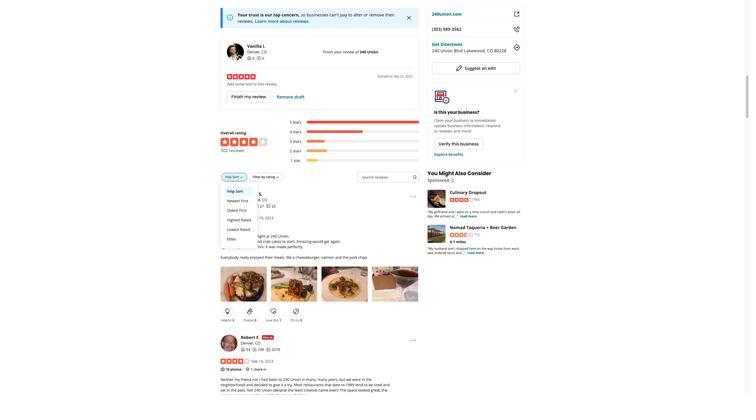 Task type: describe. For each thing, give the bounding box(es) containing it.
sponsored
[[428, 178, 449, 183]]

filter reviews by 3 stars rating element
[[284, 139, 419, 144]]

the up be
[[366, 378, 372, 383]]

chop.
[[358, 255, 368, 260]]

read more link for dropout
[[460, 214, 477, 219]]

denver, for elite
[[241, 341, 254, 346]]

amazing
[[297, 239, 312, 244]]

4 for 4 photos
[[226, 224, 228, 229]]

5 star rating image for aug
[[221, 215, 249, 221]]

2 horizontal spatial was
[[286, 394, 293, 396]]

2270
[[272, 347, 280, 352]]

espresso
[[235, 245, 250, 250]]

(despite
[[273, 388, 287, 393]]

an inside button
[[482, 65, 487, 71]]

add some text to this review…
[[227, 82, 279, 87]]

highest
[[227, 218, 240, 223]]

review for my
[[252, 94, 266, 100]]

tacos
[[447, 251, 455, 255]]

your trust is our top concern,
[[238, 12, 300, 18]]

16 chevron down v2 image for yelp sort
[[239, 175, 244, 180]]

search reviews
[[362, 175, 388, 180]]

that
[[325, 383, 332, 388]]

from
[[504, 247, 511, 251]]

learn
[[255, 18, 267, 24]]

1989
[[346, 383, 354, 388]]

start.
[[287, 239, 296, 244]]

co for i.
[[262, 49, 267, 54]]

this left review…
[[258, 82, 264, 87]]

is
[[260, 12, 264, 18]]

27
[[260, 204, 264, 209]]

menu image for jennifer s.
[[410, 194, 416, 200]]

0 vertical spatial sep
[[394, 74, 399, 79]]

filter reviews by 4 stars rating element
[[284, 129, 419, 135]]

the down '(despite'
[[271, 394, 276, 396]]

first for oldest first
[[239, 208, 247, 213]]

broomfield,
[[241, 197, 261, 202]]

restaurants
[[304, 383, 324, 388]]

in up most
[[302, 378, 305, 383]]

16 review v2 image for jennifer
[[255, 204, 259, 209]]

stars for 4 stars
[[293, 129, 301, 134]]

friends element containing 54
[[241, 347, 250, 353]]

thanks 0
[[243, 318, 256, 323]]

also
[[455, 170, 467, 177]]

close image inside "info" alert
[[406, 15, 412, 21]]

oh no 0
[[290, 318, 302, 323]]

garden
[[501, 225, 517, 231]]

240 down decided
[[254, 388, 261, 393]]

trust
[[249, 12, 259, 18]]

perfectly.
[[287, 245, 304, 250]]

reviews,
[[439, 129, 453, 134]]

1 for 1 star
[[291, 158, 293, 163]]

no
[[295, 318, 299, 323]]

16 info v2 image
[[451, 179, 455, 183]]

explore benefits
[[434, 152, 463, 157]]

16 camera v2 image
[[221, 224, 225, 228]]

"my girlfriend and i were on a time crunch and hadn't eaten all day. we arrived at…"
[[428, 210, 520, 219]]

pay
[[340, 12, 347, 18]]

verify
[[439, 141, 451, 147]]

friend
[[241, 378, 251, 383]]

to down the been
[[269, 383, 272, 388]]

16 review v2 image for vanilla
[[257, 56, 261, 60]]

240union.com link
[[432, 11, 462, 17]]

learn more about reviews. link
[[255, 18, 310, 24]]

16 photos v2 image for robert f.
[[266, 348, 271, 352]]

business?
[[458, 110, 480, 116]]

your
[[238, 12, 248, 18]]

and right salmon
[[335, 255, 342, 260]]

union right of
[[367, 49, 378, 54]]

read more link for taqueria
[[468, 251, 484, 255]]

the inside 'we had a wonderful night at 240 union. we got the mussels and crab cakes to start. amazing would get again. i got an espresso martini. it was made perfectly.'
[[234, 239, 239, 244]]

yelp for yelp sort button
[[227, 189, 235, 194]]

friends element for jennifer
[[241, 204, 253, 209]]

neighborhood
[[221, 383, 245, 388]]

1 vertical spatial your
[[447, 110, 457, 116]]

4 star rating image for sep 14, 2023
[[221, 359, 249, 364]]

a inside 'we had a wonderful night at 240 union. we got the mussels and crab cakes to start. amazing would get again. i got an espresso martini. it was made perfectly.'
[[235, 234, 237, 239]]

stars for 3 stars
[[293, 139, 301, 144]]

reviews for search reviews
[[375, 175, 388, 180]]

i.
[[263, 43, 266, 49]]

0 right no
[[300, 318, 302, 323]]

finish your review of 240 union
[[323, 49, 378, 54]]

i inside "my husband and i stopped here on the way home from work, awe ordered tacos and…"
[[455, 247, 455, 251]]

about
[[280, 18, 292, 24]]

f.
[[256, 335, 260, 341]]

the left pork
[[343, 255, 349, 260]]

0 vertical spatial 2023
[[405, 74, 413, 79]]

least
[[295, 388, 303, 393]]

240 inside 'we had a wonderful night at 240 union. we got the mussels and crab cakes to start. amazing would get again. i got an espresso martini. it was made perfectly.'
[[271, 234, 277, 239]]

wonderful
[[238, 234, 256, 239]]

way
[[487, 247, 493, 251]]

to up 'it'
[[279, 378, 282, 383]]

in up service
[[227, 388, 230, 393]]

first for newest first
[[241, 198, 248, 204]]

240union.com
[[432, 11, 462, 17]]

photos for 10 photos
[[230, 368, 241, 372]]

302
[[221, 148, 228, 154]]

we inside "my girlfriend and i were on a time crunch and hadn't eaten all day. we arrived at…"
[[435, 214, 439, 219]]

to left be
[[364, 383, 368, 388]]

to down the update
[[434, 129, 438, 134]]

(0 reactions) element for oh no 0
[[300, 318, 302, 323]]

you might also consider
[[428, 170, 491, 177]]

sort for yelp sort button
[[236, 189, 243, 194]]

reviews. inside so businesses can't pay to alter or remove their reviews.
[[238, 18, 254, 24]]

love
[[265, 318, 272, 323]]

1 vertical spatial got
[[223, 245, 228, 250]]

pork
[[349, 255, 357, 260]]

i inside the "neither my friend nor i had been to 240 union in many, many years, but we were in the neighborhood and decided to give it a try. most restaurants that date to 1989 tend to be tired and set in the past. not 240 union (despite the least creative name ever)! the space looked great, the service was impeccable, and the food was delicious."
[[259, 378, 260, 383]]

so businesses can't pay to alter or remove their reviews.
[[238, 12, 395, 24]]

co for s.
[[262, 197, 267, 202]]

and left hadn't
[[491, 210, 497, 214]]

stars for 5 stars
[[293, 120, 301, 125]]

their inside so businesses can't pay to alter or remove their reviews.
[[385, 12, 395, 18]]

more for culinary
[[468, 214, 477, 219]]

awe
[[428, 251, 434, 255]]

get
[[324, 239, 330, 244]]

filter reviews by 5 stars rating element
[[284, 120, 419, 125]]

240 right of
[[360, 49, 366, 54]]

to up the on the bottom
[[341, 383, 345, 388]]

and inside is this your business? claim your business to immediately update business information, respond to reviews, and more!
[[454, 129, 460, 134]]

jennifer s. link
[[241, 191, 262, 197]]

explore
[[434, 152, 448, 157]]

be
[[369, 383, 373, 388]]

neither
[[221, 378, 234, 383]]

crunch
[[480, 210, 490, 214]]

(0 reactions) element for helpful 0
[[232, 318, 234, 323]]

reviews element for vanilla
[[257, 56, 264, 61]]

so
[[301, 12, 306, 18]]

photos element for robert f.
[[266, 347, 280, 353]]

16 friends v2 image
[[241, 348, 245, 352]]

the inside "my husband and i stopped here on the way home from work, awe ordered tacos and…"
[[482, 247, 487, 251]]

"my for nomad
[[428, 247, 433, 251]]

denver, for vanilla
[[247, 49, 261, 54]]

16 camera v2 image
[[221, 368, 225, 372]]

24 directions v2 image
[[514, 44, 520, 51]]

info alert
[[221, 8, 419, 28]]

0 vertical spatial got
[[227, 239, 233, 244]]

and right girlfriend
[[449, 210, 454, 214]]

remove draft
[[277, 94, 305, 100]]

24 external link v2 image
[[514, 11, 520, 17]]

union up most
[[290, 378, 301, 383]]

on inside "my husband and i stopped here on the way home from work, awe ordered tacos and…"
[[477, 247, 481, 251]]

get
[[432, 41, 440, 47]]

the down "tired"
[[382, 388, 388, 393]]

4 for 4 stars
[[290, 129, 292, 134]]

i inside 'we had a wonderful night at 240 union. we got the mussels and crab cakes to start. amazing would get again. i got an espresso martini. it was made perfectly.'
[[221, 245, 222, 250]]

1 vertical spatial their
[[265, 255, 273, 260]]

add
[[227, 82, 234, 87]]

eaten
[[508, 210, 516, 214]]

filter reviews by 1 star rating element
[[284, 158, 419, 163]]

1 vertical spatial business
[[448, 123, 463, 128]]

review for your
[[343, 49, 354, 54]]

it
[[266, 245, 268, 250]]

10 photos
[[226, 368, 241, 372]]

more inside "info" alert
[[268, 18, 279, 24]]

looked
[[358, 388, 370, 393]]

10,
[[259, 215, 264, 221]]

240 up the try.
[[283, 378, 290, 383]]

elite
[[263, 336, 269, 340]]

suggest an edit button
[[432, 62, 520, 74]]

0 horizontal spatial was
[[234, 394, 240, 396]]

highest rated button
[[225, 215, 253, 225]]

were inside the "neither my friend nor i had been to 240 union in many, many years, but we were in the neighborhood and decided to give it a try. most restaurants that date to 1989 tend to be tired and set in the past. not 240 union (despite the least creative name ever)! the space looked great, the service was impeccable, and the food was delicious."
[[352, 378, 361, 383]]

rated for highest rated
[[241, 218, 251, 223]]

stars for 2 stars
[[293, 148, 301, 154]]

4.1 miles
[[450, 239, 466, 244]]

reviews element for jennifer
[[255, 204, 264, 209]]

co for 23
[[255, 341, 260, 346]]

culinary dropout link
[[450, 190, 487, 196]]

miles
[[456, 239, 466, 244]]

nor
[[252, 378, 258, 383]]

3.5 star rating image
[[450, 233, 473, 237]]

robert
[[241, 335, 255, 341]]

many,
[[306, 378, 317, 383]]

arrived
[[440, 214, 451, 219]]

give
[[273, 383, 280, 388]]

we had a wonderful night at 240 union. we got the mussels and crab cakes to start. amazing would get again. i got an espresso martini. it was made perfectly.
[[221, 234, 341, 250]]

2 stars
[[290, 148, 301, 154]]

some
[[235, 82, 244, 87]]

in up "tend"
[[362, 378, 365, 383]]

might
[[439, 170, 454, 177]]

read more for dropout
[[460, 214, 477, 219]]

union down decided
[[262, 388, 272, 393]]

review…
[[265, 82, 279, 87]]

were inside "my girlfriend and i were on a time crunch and hadn't eaten all day. we arrived at…"
[[457, 210, 464, 214]]

yelp sort button
[[222, 173, 247, 181]]

culinary dropout image
[[428, 190, 446, 208]]

54
[[246, 347, 250, 352]]

menu image for robert f.
[[410, 338, 416, 344]]

0 down vanilla i. denver, co
[[262, 56, 264, 61]]

16 photos v2 image for jennifer s.
[[266, 204, 271, 209]]

made
[[277, 245, 286, 250]]

989-
[[443, 26, 452, 32]]

to up information,
[[470, 118, 474, 123]]

finish for finish your review of 240 union
[[323, 49, 333, 54]]

3562
[[452, 26, 462, 32]]

2 vertical spatial business
[[460, 141, 479, 147]]



Task type: locate. For each thing, give the bounding box(es) containing it.
in down "sep 14, 2023"
[[264, 368, 266, 372]]

0 vertical spatial photos element
[[266, 204, 276, 209]]

this for love this 1
[[273, 318, 279, 323]]

0 vertical spatial reviews
[[229, 148, 244, 154]]

yelp for yelp sort popup button
[[225, 175, 232, 179]]

verify this business
[[439, 141, 479, 147]]

their
[[385, 12, 395, 18], [265, 255, 273, 260]]

on right the started
[[389, 74, 393, 79]]

1 vertical spatial 2023
[[265, 215, 274, 221]]

1 vertical spatial first
[[239, 208, 247, 213]]

photos element right '190'
[[266, 347, 280, 353]]

0 horizontal spatial sep
[[251, 359, 258, 364]]

1 vertical spatial rating
[[266, 175, 275, 179]]

0 vertical spatial read
[[460, 214, 468, 219]]

0 vertical spatial rating
[[235, 130, 246, 135]]

16 chevron down v2 image for filter by rating
[[276, 175, 280, 180]]

co inside elite 23 denver, co
[[255, 341, 260, 346]]

0 vertical spatial reviews element
[[257, 56, 264, 61]]

highest rated
[[227, 218, 251, 223]]

review
[[343, 49, 354, 54], [252, 94, 266, 100]]

2 (0 reactions) element from the left
[[255, 318, 256, 323]]

space
[[347, 388, 357, 393]]

0 right 16 friends v2 icon
[[253, 56, 255, 61]]

sep 14, 2023
[[251, 359, 273, 364]]

16 review v2 image
[[253, 348, 257, 352]]

photos element for jennifer s.
[[266, 204, 276, 209]]

1 vertical spatial read more
[[468, 251, 484, 255]]

friends element down broomfield,
[[241, 204, 253, 209]]

1 horizontal spatial review
[[343, 49, 354, 54]]

0 horizontal spatial reviews.
[[238, 18, 254, 24]]

1 vertical spatial my
[[235, 378, 240, 383]]

a inside the "neither my friend nor i had been to 240 union in many, many years, but we were in the neighborhood and decided to give it a try. most restaurants that date to 1989 tend to be tired and set in the past. not 240 union (despite the least creative name ever)! the space looked great, the service was impeccable, and the food was delicious."
[[284, 383, 286, 388]]

4 star rating image for 665
[[450, 198, 473, 202]]

your left of
[[334, 49, 342, 54]]

1 star
[[291, 158, 301, 163]]

my for finish
[[244, 94, 251, 100]]

this up benefits at the top
[[452, 141, 459, 147]]

0 horizontal spatial on
[[389, 74, 393, 79]]

to down the union.
[[282, 239, 286, 244]]

food
[[277, 394, 285, 396]]

1 (0 reactions) element from the left
[[232, 318, 234, 323]]

0 horizontal spatial an
[[229, 245, 234, 250]]

and right "tired"
[[383, 383, 390, 388]]

16 chevron down v2 image inside filter by rating popup button
[[276, 175, 280, 180]]

this left (1 reaction) element
[[273, 318, 279, 323]]

1 vertical spatial 4 star rating image
[[450, 198, 473, 202]]

remove draft button
[[277, 94, 305, 100]]

crab
[[263, 239, 271, 244]]

their left "meals."
[[265, 255, 273, 260]]

0 vertical spatial finish
[[323, 49, 333, 54]]

friends element
[[247, 56, 255, 61], [241, 204, 253, 209], [241, 347, 250, 353]]

had down lowest
[[227, 234, 234, 239]]

filter reviews by 2 stars rating element
[[284, 148, 419, 154]]

co inside the jennifer s. broomfield, co
[[262, 197, 267, 202]]

the down the try.
[[288, 388, 294, 393]]

co down i.
[[262, 49, 267, 54]]

union inside the get directions 240 union blvd lakewood, co 80228
[[440, 48, 453, 54]]

read more link left "way"
[[468, 251, 484, 255]]

0 vertical spatial yelp
[[225, 175, 232, 179]]

rated up wonderful
[[240, 227, 250, 232]]

got
[[227, 239, 233, 244], [223, 245, 228, 250]]

rating inside filter by rating popup button
[[266, 175, 275, 179]]

to right text on the top
[[253, 82, 257, 87]]

helpful
[[221, 318, 232, 323]]

1 vertical spatial more
[[468, 214, 477, 219]]

0 horizontal spatial review
[[252, 94, 266, 100]]

1 "my from the top
[[428, 210, 433, 214]]

2 "my from the top
[[428, 247, 433, 251]]

reviews. down your
[[238, 18, 254, 24]]

had inside the "neither my friend nor i had been to 240 union in many, many years, but we were in the neighborhood and decided to give it a try. most restaurants that date to 1989 tend to be tired and set in the past. not 240 union (despite the least creative name ever)! the space looked great, the service was impeccable, and the food was delicious."
[[261, 378, 268, 383]]

s.
[[259, 191, 262, 197]]

3
[[290, 139, 292, 144]]

co inside vanilla i. denver, co
[[262, 49, 267, 54]]

our
[[265, 12, 272, 18]]

a down perfectly.
[[293, 255, 295, 260]]

1 menu image from the top
[[410, 194, 416, 200]]

16 review v2 image
[[257, 56, 261, 60], [255, 204, 259, 209]]

on left time
[[465, 210, 469, 214]]

and up martini.
[[255, 239, 262, 244]]

0 vertical spatial 16 photos v2 image
[[266, 204, 271, 209]]

4 star rating image
[[221, 138, 267, 146], [450, 198, 473, 202], [221, 359, 249, 364]]

denver, inside vanilla i. denver, co
[[247, 49, 261, 54]]

denver, down robert
[[241, 341, 254, 346]]

yelp up yelp sort button
[[225, 175, 232, 179]]

lowest rated button
[[225, 225, 253, 235]]

0 vertical spatial 4 star rating image
[[221, 138, 267, 146]]

stars right '2'
[[293, 148, 301, 154]]

sort inside yelp sort button
[[236, 189, 243, 194]]

this inside is this your business? claim your business to immediately update business information, respond to reviews, and more!
[[439, 110, 447, 116]]

were
[[457, 210, 464, 214], [352, 378, 361, 383]]

1 left star
[[291, 158, 293, 163]]

1 vertical spatial 5 star rating image
[[221, 215, 249, 221]]

the
[[234, 239, 239, 244], [482, 247, 487, 251], [343, 255, 349, 260], [366, 378, 372, 383], [231, 388, 237, 393], [288, 388, 294, 393], [382, 388, 388, 393], [271, 394, 276, 396]]

denver, inside elite 23 denver, co
[[241, 341, 254, 346]]

0 horizontal spatial 16 chevron down v2 image
[[239, 175, 244, 180]]

yelp sort up newest
[[227, 189, 243, 194]]

sep left "22,"
[[394, 74, 399, 79]]

5 star rating image
[[227, 74, 256, 79], [221, 215, 249, 221]]

1 horizontal spatial reviews.
[[293, 18, 310, 24]]

on inside "my girlfriend and i were on a time crunch and hadn't eaten all day. we arrived at…"
[[465, 210, 469, 214]]

1 vertical spatial close image
[[513, 88, 519, 95]]

search image
[[413, 175, 417, 179]]

10 photos link
[[226, 368, 241, 372]]

yelp inside button
[[227, 189, 235, 194]]

sep left 14,
[[251, 359, 258, 364]]

(0 reactions) element right no
[[300, 318, 302, 323]]

"my inside "my girlfriend and i were on a time crunch and hadn't eaten all day. we arrived at…"
[[428, 210, 433, 214]]

"my left girlfriend
[[428, 210, 433, 214]]

and inside 'we had a wonderful night at 240 union. we got the mussels and crab cakes to start. amazing would get again. i got an espresso martini. it was made perfectly.'
[[255, 239, 262, 244]]

4 photos
[[226, 224, 240, 229]]

0 vertical spatial had
[[227, 234, 234, 239]]

reviews element
[[257, 56, 264, 61], [255, 204, 264, 209], [253, 347, 264, 353]]

love this 1
[[265, 318, 281, 323]]

16 photos v2 image left 2270
[[266, 348, 271, 352]]

my inside the "neither my friend nor i had been to 240 union in many, many years, but we were in the neighborhood and decided to give it a try. most restaurants that date to 1989 tend to be tired and set in the past. not 240 union (despite the least creative name ever)! the space looked great, the service was impeccable, and the food was delicious."
[[235, 378, 240, 383]]

more up taqueria
[[468, 214, 477, 219]]

immediately
[[475, 118, 496, 123]]

"my husband and i stopped here on the way home from work, awe ordered tacos and…"
[[428, 247, 520, 255]]

business down more!
[[460, 141, 479, 147]]

vanilla i. denver, co
[[247, 43, 267, 54]]

80228
[[494, 48, 506, 54]]

2 16 chevron down v2 image from the left
[[276, 175, 280, 180]]

been
[[269, 378, 278, 383]]

jennifer
[[241, 191, 258, 197]]

"my inside "my husband and i stopped here on the way home from work, awe ordered tacos and…"
[[428, 247, 433, 251]]

review left of
[[343, 49, 354, 54]]

2 16 photos v2 image from the top
[[266, 348, 271, 352]]

read more for taqueria
[[468, 251, 484, 255]]

2 vertical spatial 1
[[251, 368, 253, 372]]

1 vertical spatial read
[[468, 251, 475, 255]]

yelp sort for yelp sort button
[[227, 189, 243, 194]]

union down get directions "link"
[[440, 48, 453, 54]]

(0 reactions) element right the "thanks"
[[255, 318, 256, 323]]

1 vertical spatial yelp
[[227, 189, 235, 194]]

read
[[460, 214, 468, 219], [468, 251, 475, 255]]

aug 10, 2023
[[251, 215, 274, 221]]

2 horizontal spatial 1
[[291, 158, 293, 163]]

friends element containing 180
[[241, 204, 253, 209]]

0
[[253, 56, 255, 61], [262, 56, 264, 61], [232, 318, 234, 323], [255, 318, 256, 323], [300, 318, 302, 323]]

thanks
[[243, 318, 254, 323]]

got down elites
[[223, 245, 228, 250]]

reviews element containing 0
[[257, 56, 264, 61]]

24 pencil v2 image
[[456, 65, 463, 72]]

1 horizontal spatial their
[[385, 12, 395, 18]]

my for neither
[[235, 378, 240, 383]]

"my
[[428, 210, 433, 214], [428, 247, 433, 251]]

5
[[290, 120, 292, 125]]

the down neighborhood
[[231, 388, 237, 393]]

to right pay
[[348, 12, 352, 18]]

co left 80228
[[487, 48, 493, 54]]

2 vertical spatial more
[[476, 251, 484, 255]]

1 vertical spatial finish
[[232, 94, 243, 100]]

photo of vanilla i. image
[[227, 44, 244, 61]]

1 vertical spatial denver,
[[241, 341, 254, 346]]

(1 reaction) element
[[280, 318, 281, 323]]

to inside 'we had a wonderful night at 240 union. we got the mussels and crab cakes to start. amazing would get again. i got an espresso martini. it was made perfectly.'
[[282, 239, 286, 244]]

1 vertical spatial on
[[465, 210, 469, 214]]

1 horizontal spatial 1
[[280, 318, 281, 323]]

more left "way"
[[476, 251, 484, 255]]

5 star rating image for started
[[227, 74, 256, 79]]

time
[[472, 210, 479, 214]]

0 inside friends element
[[253, 56, 255, 61]]

had inside 'we had a wonderful night at 240 union. we got the mussels and crab cakes to start. amazing would get again. i got an espresso martini. it was made perfectly.'
[[227, 234, 234, 239]]

rating right by
[[266, 175, 275, 179]]

16 chevron down v2 image up yelp sort button
[[239, 175, 244, 180]]

1 horizontal spatial rating
[[266, 175, 275, 179]]

read for dropout
[[460, 214, 468, 219]]

more down top
[[268, 18, 279, 24]]

5 stars
[[290, 120, 301, 125]]

1 vertical spatial had
[[261, 378, 268, 383]]

my up neighborhood
[[235, 378, 240, 383]]

impeccable,
[[241, 394, 262, 396]]

was right it
[[269, 245, 276, 250]]

1 reviews. from the left
[[238, 18, 254, 24]]

16 chevron down v2 image
[[239, 175, 244, 180], [276, 175, 280, 180]]

1 vertical spatial read more link
[[468, 251, 484, 255]]

1 horizontal spatial finish
[[323, 49, 333, 54]]

4 stars
[[290, 129, 301, 134]]

to inside so businesses can't pay to alter or remove their reviews.
[[348, 12, 352, 18]]

friends element containing 0
[[247, 56, 255, 61]]

0 vertical spatial close image
[[406, 15, 412, 21]]

2023 for robert f.
[[265, 359, 273, 364]]

0 vertical spatial 4
[[290, 129, 292, 134]]

stopped
[[456, 247, 469, 251]]

business down business?
[[454, 118, 469, 123]]

i right nor
[[259, 378, 260, 383]]

newest
[[227, 198, 240, 204]]

4 star rating image for 302 reviews
[[221, 138, 267, 146]]

review down add some text to this review… in the top left of the page
[[252, 94, 266, 100]]

  text field
[[358, 172, 419, 183]]

had
[[227, 234, 234, 239], [261, 378, 268, 383]]

1 vertical spatial 16 photos v2 image
[[266, 348, 271, 352]]

0 vertical spatial sort
[[233, 175, 239, 179]]

the left "way"
[[482, 247, 487, 251]]

2 menu image from the top
[[410, 338, 416, 344]]

0 vertical spatial 16 review v2 image
[[257, 56, 261, 60]]

2 stars from the top
[[293, 129, 301, 134]]

the
[[340, 388, 346, 393]]

can't
[[330, 12, 339, 18]]

0 vertical spatial your
[[334, 49, 342, 54]]

co down "f."
[[255, 341, 260, 346]]

24 phone v2 image
[[514, 26, 520, 32]]

stars down 5 stars
[[293, 129, 301, 134]]

their right remove
[[385, 12, 395, 18]]

0 horizontal spatial 4
[[226, 224, 228, 229]]

friends element for vanilla
[[247, 56, 255, 61]]

this right "is"
[[439, 110, 447, 116]]

by
[[261, 175, 265, 179]]

3 (0 reactions) element from the left
[[300, 318, 302, 323]]

1 16 photos v2 image from the top
[[266, 204, 271, 209]]

1 vertical spatial reviews element
[[255, 204, 264, 209]]

0 horizontal spatial (0 reactions) element
[[232, 318, 234, 323]]

elites button
[[225, 235, 253, 244]]

0 vertical spatial 1
[[291, 158, 293, 163]]

2 vertical spatial your
[[445, 118, 453, 123]]

reviews element down vanilla i. denver, co
[[257, 56, 264, 61]]

0 horizontal spatial my
[[235, 378, 240, 383]]

(0 reactions) element right helpful
[[232, 318, 234, 323]]

and left more!
[[454, 129, 460, 134]]

at
[[266, 234, 270, 239]]

yelp
[[225, 175, 232, 179], [227, 189, 235, 194]]

co inside the get directions 240 union blvd lakewood, co 80228
[[487, 48, 493, 54]]

reviews element down elite 23 denver, co
[[253, 347, 264, 353]]

this for verify this business
[[452, 141, 459, 147]]

1 vertical spatial menu image
[[410, 338, 416, 344]]

0 horizontal spatial were
[[352, 378, 361, 383]]

and up not
[[246, 383, 253, 388]]

0 horizontal spatial their
[[265, 255, 273, 260]]

and inside "my husband and i stopped here on the way home from work, awe ordered tacos and…"
[[448, 247, 454, 251]]

was inside 'we had a wonderful night at 240 union. we got the mussels and crab cakes to start. amazing would get again. i got an espresso martini. it was made perfectly.'
[[269, 245, 276, 250]]

0 vertical spatial their
[[385, 12, 395, 18]]

draft
[[295, 94, 305, 100]]

0 right helpful
[[232, 318, 234, 323]]

co up 27
[[262, 197, 267, 202]]

2023 right "22,"
[[405, 74, 413, 79]]

1 vertical spatial were
[[352, 378, 361, 383]]

photos down highest
[[229, 224, 240, 229]]

remove
[[369, 12, 384, 18]]

is this your business? claim your business to immediately update business information, respond to reviews, and more!
[[434, 110, 501, 134]]

started on sep 22, 2023
[[377, 74, 413, 79]]

0 vertical spatial rated
[[241, 218, 251, 223]]

240 down get
[[432, 48, 439, 54]]

0 vertical spatial on
[[389, 74, 393, 79]]

4 star rating image down 'overall rating'
[[221, 138, 267, 146]]

business
[[454, 118, 469, 123], [448, 123, 463, 128], [460, 141, 479, 147]]

16 photos v2 image
[[266, 204, 271, 209], [266, 348, 271, 352]]

a left time
[[470, 210, 471, 214]]

home
[[494, 247, 503, 251]]

oldest first
[[227, 208, 247, 213]]

1 horizontal spatial were
[[457, 210, 464, 214]]

1 check-in
[[251, 368, 266, 372]]

0 vertical spatial an
[[482, 65, 487, 71]]

a down lowest
[[235, 234, 237, 239]]

1 inside "element"
[[291, 158, 293, 163]]

(0 reactions) element for thanks 0
[[255, 318, 256, 323]]

concern,
[[282, 12, 300, 18]]

reviews. down 'so'
[[293, 18, 310, 24]]

1 for 1 check-in
[[251, 368, 253, 372]]

finish for finish my review
[[232, 94, 243, 100]]

2 reviews. from the left
[[293, 18, 310, 24]]

a right 'it'
[[284, 383, 286, 388]]

stars right the 3
[[293, 139, 301, 144]]

i inside "my girlfriend and i were on a time crunch and hadn't eaten all day. we arrived at…"
[[455, 210, 456, 214]]

(303)
[[432, 26, 442, 32]]

0 vertical spatial more
[[268, 18, 279, 24]]

i
[[455, 210, 456, 214], [221, 245, 222, 250], [455, 247, 455, 251], [259, 378, 260, 383]]

240
[[432, 48, 439, 54], [360, 49, 366, 54], [271, 234, 277, 239], [283, 378, 290, 383], [254, 388, 261, 393]]

nomad taqueria + beer garden image
[[428, 225, 446, 243]]

1 horizontal spatial 4
[[290, 129, 292, 134]]

photos element containing 25
[[266, 204, 276, 209]]

"my left husband
[[428, 247, 433, 251]]

robert f. link
[[241, 335, 260, 341]]

yelp sort for yelp sort popup button
[[225, 175, 239, 179]]

0 horizontal spatial finish
[[232, 94, 243, 100]]

photos element containing 2270
[[266, 347, 280, 353]]

24 info v2 image
[[227, 14, 233, 21]]

photo of robert f. image
[[221, 335, 238, 352]]

1 horizontal spatial had
[[261, 378, 268, 383]]

sep
[[394, 74, 399, 79], [251, 359, 258, 364]]

0 vertical spatial business
[[454, 118, 469, 123]]

most
[[294, 383, 303, 388]]

1 horizontal spatial was
[[269, 245, 276, 250]]

read right at…"
[[460, 214, 468, 219]]

0 vertical spatial were
[[457, 210, 464, 214]]

rated for lowest rated
[[240, 227, 250, 232]]

sort for yelp sort popup button
[[233, 175, 239, 179]]

photos for 4 photos
[[229, 224, 240, 229]]

0 vertical spatial "my
[[428, 210, 433, 214]]

1 vertical spatial photos
[[230, 368, 241, 372]]

newest first
[[227, 198, 248, 204]]

1 horizontal spatial (0 reactions) element
[[255, 318, 256, 323]]

0 vertical spatial read more
[[460, 214, 477, 219]]

16 friends v2 image
[[247, 56, 251, 60]]

get directions link
[[432, 41, 462, 47]]

explore benefits link
[[434, 152, 463, 157]]

this for is this your business? claim your business to immediately update business information, respond to reviews, and more!
[[439, 110, 447, 116]]

yelp inside popup button
[[225, 175, 232, 179]]

yelp sort inside popup button
[[225, 175, 239, 179]]

1 vertical spatial rated
[[240, 227, 250, 232]]

and down decided
[[263, 394, 270, 396]]

past.
[[238, 388, 246, 393]]

jennifer s. broomfield, co
[[241, 191, 267, 202]]

240 inside the get directions 240 union blvd lakewood, co 80228
[[432, 48, 439, 54]]

1 horizontal spatial an
[[482, 65, 487, 71]]

photo of jennifer s. image
[[221, 192, 238, 209]]

1 16 chevron down v2 image from the left
[[239, 175, 244, 180]]

were up "tend"
[[352, 378, 361, 383]]

1 vertical spatial 16 review v2 image
[[255, 204, 259, 209]]

1 vertical spatial reviews
[[375, 175, 388, 180]]

16 check in v2 image
[[246, 368, 250, 372]]

0 vertical spatial review
[[343, 49, 354, 54]]

1 vertical spatial photos element
[[266, 347, 280, 353]]

reviews element containing 27
[[255, 204, 264, 209]]

first down newest first button
[[239, 208, 247, 213]]

1 vertical spatial 1
[[280, 318, 281, 323]]

1 vertical spatial "my
[[428, 247, 433, 251]]

1 vertical spatial sort
[[236, 189, 243, 194]]

yelp sort up yelp sort button
[[225, 175, 239, 179]]

"my for culinary
[[428, 210, 433, 214]]

1 photos element from the top
[[266, 204, 276, 209]]

alter
[[354, 12, 363, 18]]

16 chevron down v2 image inside yelp sort popup button
[[239, 175, 244, 180]]

1 horizontal spatial my
[[244, 94, 251, 100]]

photos element right 27
[[266, 204, 276, 209]]

reviews for 302 reviews
[[229, 148, 244, 154]]

1 vertical spatial sep
[[251, 359, 258, 364]]

oh
[[290, 318, 295, 323]]

yelp sort inside button
[[227, 189, 243, 194]]

verify this business link
[[434, 138, 483, 150]]

4 stars from the top
[[293, 148, 301, 154]]

a inside "my girlfriend and i were on a time crunch and hadn't eaten all day. we arrived at…"
[[470, 210, 471, 214]]

filter
[[253, 175, 261, 179]]

2 vertical spatial 4 star rating image
[[221, 359, 249, 364]]

3 stars from the top
[[293, 139, 301, 144]]

more for nomad
[[476, 251, 484, 255]]

2023 for jennifer s.
[[265, 215, 274, 221]]

at…"
[[452, 214, 458, 219]]

in
[[264, 368, 266, 372], [302, 378, 305, 383], [362, 378, 365, 383], [227, 388, 230, 393]]

1 horizontal spatial sep
[[394, 74, 399, 79]]

would
[[313, 239, 323, 244]]

girlfriend
[[434, 210, 448, 214]]

and
[[454, 129, 460, 134], [449, 210, 454, 214], [491, 210, 497, 214], [255, 239, 262, 244], [448, 247, 454, 251], [335, 255, 342, 260], [246, 383, 253, 388], [383, 383, 390, 388], [263, 394, 270, 396]]

0 vertical spatial yelp sort
[[225, 175, 239, 179]]

menu image
[[410, 194, 416, 200], [410, 338, 416, 344]]

was right food on the bottom left of the page
[[286, 394, 293, 396]]

1 right love
[[280, 318, 281, 323]]

2 horizontal spatial on
[[477, 247, 481, 251]]

close image
[[406, 15, 412, 21], [513, 88, 519, 95]]

an inside 'we had a wonderful night at 240 union. we got the mussels and crab cakes to start. amazing would get again. i got an espresso martini. it was made perfectly.'
[[229, 245, 234, 250]]

stars inside 'element'
[[293, 139, 301, 144]]

0 right the "thanks"
[[255, 318, 256, 323]]

1 vertical spatial friends element
[[241, 204, 253, 209]]

0 vertical spatial my
[[244, 94, 251, 100]]

16 review v2 image left 27
[[255, 204, 259, 209]]

reviews element containing 190
[[253, 347, 264, 353]]

tend
[[355, 383, 363, 388]]

0 vertical spatial first
[[241, 198, 248, 204]]

5 star rating image up the some
[[227, 74, 256, 79]]

started
[[377, 74, 388, 79]]

(0 reactions) element
[[232, 318, 234, 323], [255, 318, 256, 323], [300, 318, 302, 323]]

yelp up newest
[[227, 189, 235, 194]]

photos element
[[266, 204, 276, 209], [266, 347, 280, 353]]

read for taqueria
[[468, 251, 475, 255]]

2 vertical spatial reviews element
[[253, 347, 264, 353]]

i right 'arrived'
[[455, 210, 456, 214]]

your right claim
[[445, 118, 453, 123]]

1 stars from the top
[[293, 120, 301, 125]]

were left time
[[457, 210, 464, 214]]

665
[[474, 197, 480, 202]]

an left edit
[[482, 65, 487, 71]]

sort inside yelp sort popup button
[[233, 175, 239, 179]]

0 horizontal spatial had
[[227, 234, 234, 239]]

4 inside the filter reviews by 4 stars rating element
[[290, 129, 292, 134]]

read more up taqueria
[[460, 214, 477, 219]]

photos right 10 at the bottom
[[230, 368, 241, 372]]

2 photos element from the top
[[266, 347, 280, 353]]



Task type: vqa. For each thing, say whether or not it's contained in the screenshot.
Map region
no



